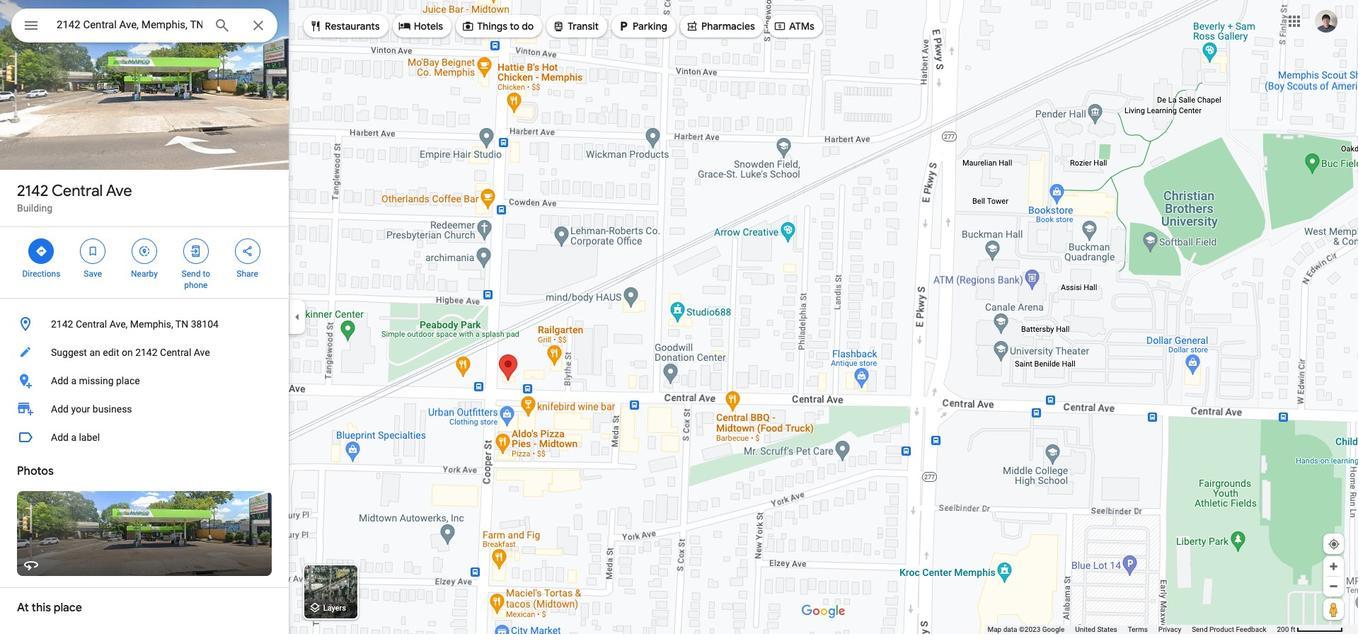 Task type: locate. For each thing, give the bounding box(es) containing it.
1 vertical spatial to
[[203, 269, 210, 279]]

footer containing map data ©2023 google
[[988, 625, 1278, 634]]

at this place
[[17, 601, 82, 615]]

on
[[122, 347, 133, 358]]

a for missing
[[71, 375, 76, 387]]

place
[[116, 375, 140, 387], [54, 601, 82, 615]]

pharmacies
[[702, 20, 756, 33]]

your
[[71, 404, 90, 415]]

0 vertical spatial place
[[116, 375, 140, 387]]

collapse side panel image
[[290, 309, 305, 325]]

add inside button
[[51, 432, 69, 443]]

central for ave
[[52, 181, 103, 201]]

1 a from the top
[[71, 375, 76, 387]]


[[138, 244, 151, 259]]

1 add from the top
[[51, 375, 69, 387]]

to up phone
[[203, 269, 210, 279]]

privacy
[[1159, 626, 1182, 634]]

©2023
[[1020, 626, 1041, 634]]

2142 for ave,
[[51, 319, 73, 330]]

2142 for ave
[[17, 181, 48, 201]]

footer
[[988, 625, 1278, 634]]

footer inside the google maps element
[[988, 625, 1278, 634]]

terms
[[1129, 626, 1148, 634]]

photos
[[17, 465, 54, 479]]

terms button
[[1129, 625, 1148, 634]]

things
[[477, 20, 508, 33]]

0 vertical spatial to
[[510, 20, 520, 33]]

add inside button
[[51, 375, 69, 387]]

0 vertical spatial 2142
[[17, 181, 48, 201]]

place down on
[[116, 375, 140, 387]]

do
[[522, 20, 534, 33]]

to inside  things to do
[[510, 20, 520, 33]]

0 vertical spatial ave
[[106, 181, 132, 201]]

 atms
[[774, 18, 815, 34]]

ave
[[106, 181, 132, 201], [194, 347, 210, 358]]

0 vertical spatial a
[[71, 375, 76, 387]]

at
[[17, 601, 29, 615]]

200
[[1278, 626, 1290, 634]]

to inside the send to phone
[[203, 269, 210, 279]]

to left do
[[510, 20, 520, 33]]

0 horizontal spatial ave
[[106, 181, 132, 201]]

2142 central ave building
[[17, 181, 132, 214]]

central down tn
[[160, 347, 191, 358]]

actions for 2142 central ave region
[[0, 227, 289, 298]]

nearby
[[131, 269, 158, 279]]

add for add your business
[[51, 404, 69, 415]]


[[87, 244, 99, 259]]

place inside button
[[116, 375, 140, 387]]

suggest an edit on 2142 central ave button
[[0, 338, 289, 367]]

2142 right on
[[135, 347, 158, 358]]

1 horizontal spatial place
[[116, 375, 140, 387]]


[[190, 244, 202, 259]]

1 vertical spatial central
[[76, 319, 107, 330]]

2142 inside button
[[135, 347, 158, 358]]


[[774, 18, 787, 34]]


[[309, 18, 322, 34]]

place right this
[[54, 601, 82, 615]]

2 a from the top
[[71, 432, 76, 443]]


[[398, 18, 411, 34]]

2142 central ave, memphis, tn 38104
[[51, 319, 219, 330]]

a left label on the bottom
[[71, 432, 76, 443]]

data
[[1004, 626, 1018, 634]]

0 horizontal spatial 2142
[[17, 181, 48, 201]]

send inside button
[[1193, 626, 1208, 634]]

united states
[[1076, 626, 1118, 634]]

add left your
[[51, 404, 69, 415]]

transit
[[568, 20, 599, 33]]

1 vertical spatial add
[[51, 404, 69, 415]]

a inside button
[[71, 375, 76, 387]]

1 horizontal spatial 2142
[[51, 319, 73, 330]]

label
[[79, 432, 100, 443]]

ave inside suggest an edit on 2142 central ave button
[[194, 347, 210, 358]]

a for label
[[71, 432, 76, 443]]

central
[[52, 181, 103, 201], [76, 319, 107, 330], [160, 347, 191, 358]]

1 vertical spatial 2142
[[51, 319, 73, 330]]

 things to do
[[462, 18, 534, 34]]

1 vertical spatial place
[[54, 601, 82, 615]]

0 horizontal spatial to
[[203, 269, 210, 279]]

add a missing place button
[[0, 367, 289, 395]]

1 vertical spatial a
[[71, 432, 76, 443]]

1 horizontal spatial ave
[[194, 347, 210, 358]]

none field inside the 2142 central ave, memphis, tn 38104 'field'
[[57, 16, 203, 33]]

an
[[90, 347, 100, 358]]

central up building
[[52, 181, 103, 201]]

0 vertical spatial send
[[182, 269, 201, 279]]

add
[[51, 375, 69, 387], [51, 404, 69, 415], [51, 432, 69, 443]]

send
[[182, 269, 201, 279], [1193, 626, 1208, 634]]


[[241, 244, 254, 259]]

2142 inside the 2142 central ave building
[[17, 181, 48, 201]]

google
[[1043, 626, 1065, 634]]

1 horizontal spatial to
[[510, 20, 520, 33]]

restaurants
[[325, 20, 380, 33]]

add down 'suggest'
[[51, 375, 69, 387]]

central inside suggest an edit on 2142 central ave button
[[160, 347, 191, 358]]

ft
[[1291, 626, 1296, 634]]

1 vertical spatial send
[[1193, 626, 1208, 634]]

business
[[93, 404, 132, 415]]

1 horizontal spatial send
[[1193, 626, 1208, 634]]

2 vertical spatial 2142
[[135, 347, 158, 358]]

atms
[[790, 20, 815, 33]]

a
[[71, 375, 76, 387], [71, 432, 76, 443]]

0 vertical spatial central
[[52, 181, 103, 201]]

2142 up 'suggest'
[[51, 319, 73, 330]]

 pharmacies
[[686, 18, 756, 34]]

add left label on the bottom
[[51, 432, 69, 443]]

None field
[[57, 16, 203, 33]]

central inside 2142 central ave, memphis, tn 38104 button
[[76, 319, 107, 330]]

a inside button
[[71, 432, 76, 443]]

2142 central ave, memphis, tn 38104 button
[[0, 310, 289, 338]]

2 vertical spatial central
[[160, 347, 191, 358]]

3 add from the top
[[51, 432, 69, 443]]

 restaurants
[[309, 18, 380, 34]]

1 vertical spatial ave
[[194, 347, 210, 358]]

send up phone
[[182, 269, 201, 279]]

2 add from the top
[[51, 404, 69, 415]]

suggest an edit on 2142 central ave
[[51, 347, 210, 358]]

send for send to phone
[[182, 269, 201, 279]]

building
[[17, 203, 52, 214]]

a left missing
[[71, 375, 76, 387]]

central for ave,
[[76, 319, 107, 330]]

0 horizontal spatial send
[[182, 269, 201, 279]]

add your business
[[51, 404, 132, 415]]

parking
[[633, 20, 668, 33]]

2142
[[17, 181, 48, 201], [51, 319, 73, 330], [135, 347, 158, 358]]

to
[[510, 20, 520, 33], [203, 269, 210, 279]]

200 ft button
[[1278, 626, 1344, 634]]

2142 up building
[[17, 181, 48, 201]]

central inside the 2142 central ave building
[[52, 181, 103, 201]]

send left product
[[1193, 626, 1208, 634]]


[[553, 18, 565, 34]]

memphis,
[[130, 319, 173, 330]]

2142 inside button
[[51, 319, 73, 330]]

send inside the send to phone
[[182, 269, 201, 279]]

central left "ave,"
[[76, 319, 107, 330]]

38104
[[191, 319, 219, 330]]

show your location image
[[1328, 538, 1341, 551]]

0 vertical spatial add
[[51, 375, 69, 387]]

 hotels
[[398, 18, 443, 34]]

2 vertical spatial add
[[51, 432, 69, 443]]

phone
[[184, 280, 208, 290]]

2 horizontal spatial 2142
[[135, 347, 158, 358]]


[[686, 18, 699, 34]]



Task type: vqa. For each thing, say whether or not it's contained in the screenshot.
Privacy button at the bottom of the page
yes



Task type: describe. For each thing, give the bounding box(es) containing it.
200 ft
[[1278, 626, 1296, 634]]

united
[[1076, 626, 1096, 634]]

missing
[[79, 375, 114, 387]]

save
[[84, 269, 102, 279]]

2142 central ave main content
[[0, 0, 289, 634]]

add a missing place
[[51, 375, 140, 387]]

add a label
[[51, 432, 100, 443]]

map data ©2023 google
[[988, 626, 1065, 634]]

 button
[[11, 8, 51, 45]]

zoom out image
[[1329, 581, 1340, 592]]

2142 Central Ave, Memphis, TN 38104 field
[[11, 8, 278, 42]]

add your business link
[[0, 395, 289, 423]]

google account: nolan park  
(nolan.park@adept.ai) image
[[1316, 10, 1338, 32]]

0 horizontal spatial place
[[54, 601, 82, 615]]

product
[[1210, 626, 1235, 634]]


[[618, 18, 630, 34]]

 transit
[[553, 18, 599, 34]]

share
[[237, 269, 258, 279]]

feedback
[[1237, 626, 1267, 634]]

 search field
[[11, 8, 278, 45]]

send product feedback
[[1193, 626, 1267, 634]]

add a label button
[[0, 423, 289, 452]]

send product feedback button
[[1193, 625, 1267, 634]]

zoom in image
[[1329, 562, 1340, 572]]

layers
[[323, 604, 346, 613]]

united states button
[[1076, 625, 1118, 634]]

edit
[[103, 347, 119, 358]]

add for add a label
[[51, 432, 69, 443]]

suggest
[[51, 347, 87, 358]]

tn
[[175, 319, 188, 330]]

google maps element
[[0, 0, 1359, 634]]

show street view coverage image
[[1324, 599, 1345, 620]]

 parking
[[618, 18, 668, 34]]


[[23, 16, 40, 35]]


[[462, 18, 475, 34]]

ave,
[[110, 319, 128, 330]]

ave inside the 2142 central ave building
[[106, 181, 132, 201]]

this
[[32, 601, 51, 615]]

send for send product feedback
[[1193, 626, 1208, 634]]

map
[[988, 626, 1002, 634]]

send to phone
[[182, 269, 210, 290]]

directions
[[22, 269, 60, 279]]

add for add a missing place
[[51, 375, 69, 387]]


[[35, 244, 48, 259]]

hotels
[[414, 20, 443, 33]]

states
[[1098, 626, 1118, 634]]

privacy button
[[1159, 625, 1182, 634]]



